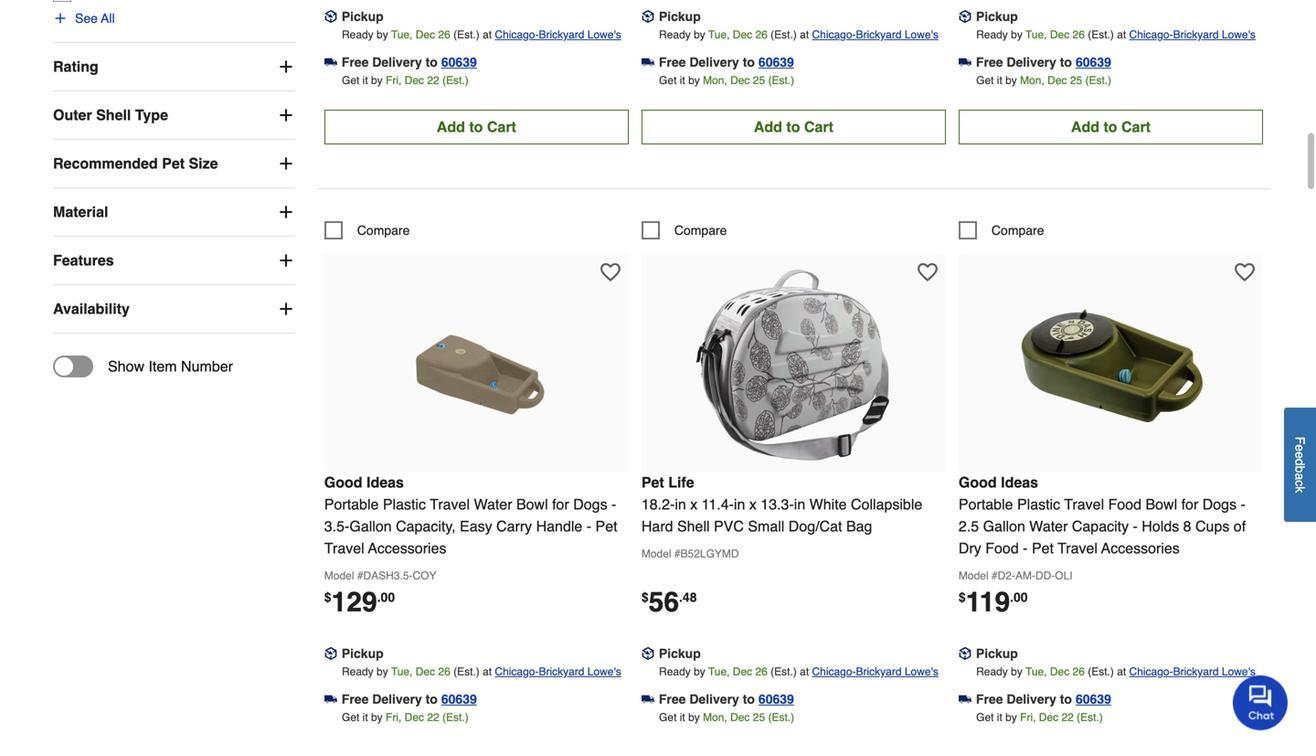 Task type: locate. For each thing, give the bounding box(es) containing it.
0 horizontal spatial gallon
[[350, 518, 392, 535]]

.00 inside the $ 129 .00
[[377, 590, 395, 605]]

.00
[[377, 590, 395, 605], [1010, 590, 1028, 605]]

2 accessories from the left
[[1102, 540, 1180, 557]]

56
[[649, 586, 679, 618]]

#
[[675, 548, 681, 560], [357, 570, 363, 582], [992, 570, 998, 582]]

shell left the type
[[96, 107, 131, 124]]

pet inside pet life 18.2-in x 11.4-in x 13.3-in white collapsible hard shell pvc small dog/cat bag
[[642, 474, 665, 491]]

portable up 3.5-
[[324, 496, 379, 513]]

2 horizontal spatial add
[[1072, 118, 1100, 135]]

$ down dry
[[959, 590, 966, 605]]

2 plastic from the left
[[1018, 496, 1061, 513]]

0 horizontal spatial food
[[986, 540, 1019, 557]]

add to cart
[[437, 118, 517, 135], [754, 118, 834, 135], [1072, 118, 1151, 135]]

1 horizontal spatial in
[[734, 496, 746, 513]]

0 vertical spatial food
[[1109, 496, 1142, 513]]

availability
[[53, 300, 130, 317]]

1 add to cart button from the left
[[324, 110, 629, 144]]

2 horizontal spatial cart
[[1122, 118, 1151, 135]]

2 good from the left
[[959, 474, 997, 491]]

0 horizontal spatial good
[[324, 474, 363, 491]]

shell up model # b52lgymd
[[678, 518, 710, 535]]

3 compare from the left
[[992, 223, 1045, 238]]

bowl up 'holds'
[[1146, 496, 1178, 513]]

pet right handle at bottom
[[596, 518, 618, 535]]

hard
[[642, 518, 673, 535]]

.00 inside $ 119 .00
[[1010, 590, 1028, 605]]

easy
[[460, 518, 492, 535]]

3 add from the left
[[1072, 118, 1100, 135]]

at
[[483, 28, 492, 41], [800, 28, 809, 41], [1118, 28, 1127, 41], [483, 666, 492, 678], [800, 666, 809, 678], [1118, 666, 1127, 678]]

pickup image
[[642, 10, 655, 23], [959, 10, 972, 23], [959, 647, 972, 660]]

model for 18.2-in x 11.4-in x 13.3-in white collapsible hard shell pvc small dog/cat bag
[[642, 548, 672, 560]]

.00 down dash3.5-
[[377, 590, 395, 605]]

bowl inside good ideas portable plastic travel water bowl for dogs - 3.5-gallon capacity, easy carry handle - pet travel accessories
[[517, 496, 548, 513]]

1 vertical spatial food
[[986, 540, 1019, 557]]

water inside good ideas portable plastic travel water bowl for dogs - 3.5-gallon capacity, easy carry handle - pet travel accessories
[[474, 496, 513, 513]]

for up handle at bottom
[[552, 496, 569, 513]]

good up 3.5-
[[324, 474, 363, 491]]

119
[[966, 586, 1010, 618]]

1 gallon from the left
[[350, 518, 392, 535]]

travel
[[430, 496, 470, 513], [1065, 496, 1105, 513], [324, 540, 365, 557], [1058, 540, 1098, 557]]

tue,
[[391, 28, 413, 41], [709, 28, 730, 41], [1026, 28, 1047, 41], [391, 666, 413, 678], [709, 666, 730, 678], [1026, 666, 1047, 678]]

in down life on the bottom of page
[[675, 496, 686, 513]]

dog/cat
[[789, 518, 843, 535]]

1 ideas from the left
[[367, 474, 404, 491]]

-
[[612, 496, 617, 513], [1241, 496, 1246, 513], [587, 518, 592, 535], [1133, 518, 1138, 535], [1023, 540, 1028, 557]]

in up pvc
[[734, 496, 746, 513]]

ideas
[[367, 474, 404, 491], [1001, 474, 1039, 491]]

accessories inside good ideas portable plastic travel water bowl for dogs - 3.5-gallon capacity, easy carry handle - pet travel accessories
[[368, 540, 447, 557]]

plus image for features
[[277, 252, 295, 270]]

x left 13.3-
[[750, 496, 757, 513]]

1 horizontal spatial #
[[675, 548, 681, 560]]

0 horizontal spatial water
[[474, 496, 513, 513]]

recommended
[[53, 155, 158, 172]]

2 add to cart from the left
[[754, 118, 834, 135]]

$ inside $ 119 .00
[[959, 590, 966, 605]]

dogs up handle at bottom
[[574, 496, 608, 513]]

portable inside "good ideas portable plastic travel food bowl for dogs - 2.5 gallon water capacity - holds 8 cups of dry food - pet travel accessories"
[[959, 496, 1014, 513]]

plus image for rating
[[277, 58, 295, 76]]

2 portable from the left
[[959, 496, 1014, 513]]

b52lgymd
[[681, 548, 739, 560]]

2 x from the left
[[750, 496, 757, 513]]

plus image inside outer shell type button
[[277, 106, 295, 124]]

0 horizontal spatial .00
[[377, 590, 395, 605]]

plastic inside good ideas portable plastic travel water bowl for dogs - 3.5-gallon capacity, easy carry handle - pet travel accessories
[[383, 496, 426, 513]]

1 horizontal spatial compare
[[675, 223, 727, 238]]

1 horizontal spatial dogs
[[1203, 496, 1237, 513]]

2 horizontal spatial compare
[[992, 223, 1045, 238]]

pet
[[162, 155, 185, 172], [642, 474, 665, 491], [596, 518, 618, 535], [1032, 540, 1054, 557]]

accessories down 'holds'
[[1102, 540, 1180, 557]]

pet left size
[[162, 155, 185, 172]]

by
[[377, 28, 388, 41], [694, 28, 706, 41], [1011, 28, 1023, 41], [371, 74, 383, 87], [689, 74, 700, 87], [1006, 74, 1018, 87], [377, 666, 388, 678], [694, 666, 706, 678], [1011, 666, 1023, 678], [371, 711, 383, 724], [689, 711, 700, 724], [1006, 711, 1018, 724]]

cart for first add to cart button from left
[[487, 118, 517, 135]]

compare
[[357, 223, 410, 238], [675, 223, 727, 238], [992, 223, 1045, 238]]

3 plus image from the top
[[277, 252, 295, 270]]

0 vertical spatial water
[[474, 496, 513, 513]]

plus image inside rating button
[[277, 58, 295, 76]]

1 good from the left
[[324, 474, 363, 491]]

0 horizontal spatial dogs
[[574, 496, 608, 513]]

show item number
[[108, 358, 233, 375]]

1 horizontal spatial .00
[[1010, 590, 1028, 605]]

capacity,
[[396, 518, 456, 535]]

0 horizontal spatial portable
[[324, 496, 379, 513]]

model for portable plastic travel water bowl for dogs - 3.5-gallon capacity, easy carry handle - pet travel accessories
[[324, 570, 354, 582]]

1 dogs from the left
[[574, 496, 608, 513]]

k
[[1293, 487, 1308, 493]]

0 horizontal spatial add to cart button
[[324, 110, 629, 144]]

1 horizontal spatial portable
[[959, 496, 1014, 513]]

water
[[474, 496, 513, 513], [1030, 518, 1068, 535]]

1 horizontal spatial add to cart
[[754, 118, 834, 135]]

gallon
[[350, 518, 392, 535], [984, 518, 1026, 535]]

1 x from the left
[[691, 496, 698, 513]]

$
[[324, 590, 332, 605], [642, 590, 649, 605], [959, 590, 966, 605]]

2 horizontal spatial in
[[794, 496, 806, 513]]

.00 for 129
[[377, 590, 395, 605]]

travel up 'capacity,' at bottom
[[430, 496, 470, 513]]

.00 down model # d2-am-dd-oli
[[1010, 590, 1028, 605]]

2 for from the left
[[1182, 496, 1199, 513]]

1 vertical spatial water
[[1030, 518, 1068, 535]]

1 for from the left
[[552, 496, 569, 513]]

plastic for water
[[1018, 496, 1061, 513]]

3.5-
[[324, 518, 350, 535]]

1 plus image from the top
[[277, 58, 295, 76]]

it
[[363, 74, 368, 87], [680, 74, 686, 87], [997, 74, 1003, 87], [363, 711, 368, 724], [680, 711, 686, 724], [997, 711, 1003, 724]]

26
[[438, 28, 451, 41], [756, 28, 768, 41], [1073, 28, 1085, 41], [438, 666, 451, 678], [756, 666, 768, 678], [1073, 666, 1085, 678]]

2 horizontal spatial #
[[992, 570, 998, 582]]

portable inside good ideas portable plastic travel water bowl for dogs - 3.5-gallon capacity, easy carry handle - pet travel accessories
[[324, 496, 379, 513]]

pet life 18.2-in x 11.4-in x 13.3-in white collapsible hard shell pvc small dog/cat bag image
[[693, 263, 895, 464]]

shell inside outer shell type button
[[96, 107, 131, 124]]

1 horizontal spatial x
[[750, 496, 757, 513]]

1 horizontal spatial food
[[1109, 496, 1142, 513]]

0 horizontal spatial $
[[324, 590, 332, 605]]

brickyard
[[539, 28, 585, 41], [856, 28, 902, 41], [1174, 28, 1219, 41], [539, 666, 585, 678], [856, 666, 902, 678], [1174, 666, 1219, 678]]

2 add to cart button from the left
[[642, 110, 946, 144]]

e
[[1293, 445, 1308, 452], [1293, 452, 1308, 459]]

add to cart button
[[324, 110, 629, 144], [642, 110, 946, 144], [959, 110, 1264, 144]]

pet inside "good ideas portable plastic travel food bowl for dogs - 2.5 gallon water capacity - holds 8 cups of dry food - pet travel accessories"
[[1032, 540, 1054, 557]]

food up d2-
[[986, 540, 1019, 557]]

delivery
[[372, 55, 422, 69], [690, 55, 740, 69], [1007, 55, 1057, 69], [372, 692, 422, 707], [690, 692, 740, 707], [1007, 692, 1057, 707]]

ideas inside good ideas portable plastic travel water bowl for dogs - 3.5-gallon capacity, easy carry handle - pet travel accessories
[[367, 474, 404, 491]]

dogs inside good ideas portable plastic travel water bowl for dogs - 3.5-gallon capacity, easy carry handle - pet travel accessories
[[574, 496, 608, 513]]

# for pet life 18.2-in x 11.4-in x 13.3-in white collapsible hard shell pvc small dog/cat bag
[[675, 548, 681, 560]]

add for second add to cart button from left
[[754, 118, 783, 135]]

dec
[[416, 28, 435, 41], [733, 28, 753, 41], [1050, 28, 1070, 41], [405, 74, 424, 87], [731, 74, 750, 87], [1048, 74, 1068, 87], [416, 666, 435, 678], [733, 666, 753, 678], [1050, 666, 1070, 678], [405, 711, 424, 724], [731, 711, 750, 724], [1039, 711, 1059, 724]]

2 .00 from the left
[[1010, 590, 1028, 605]]

0 horizontal spatial plastic
[[383, 496, 426, 513]]

1 horizontal spatial for
[[1182, 496, 1199, 513]]

e up b
[[1293, 452, 1308, 459]]

2 plus image from the top
[[277, 106, 295, 124]]

1 horizontal spatial bowl
[[1146, 496, 1178, 513]]

water inside "good ideas portable plastic travel food bowl for dogs - 2.5 gallon water capacity - holds 8 cups of dry food - pet travel accessories"
[[1030, 518, 1068, 535]]

water up dd-
[[1030, 518, 1068, 535]]

outer shell type
[[53, 107, 168, 124]]

1 horizontal spatial add to cart button
[[642, 110, 946, 144]]

good inside good ideas portable plastic travel water bowl for dogs - 3.5-gallon capacity, easy carry handle - pet travel accessories
[[324, 474, 363, 491]]

1 add to cart from the left
[[437, 118, 517, 135]]

0 horizontal spatial x
[[691, 496, 698, 513]]

accessories inside "good ideas portable plastic travel food bowl for dogs - 2.5 gallon water capacity - holds 8 cups of dry food - pet travel accessories"
[[1102, 540, 1180, 557]]

rating button
[[53, 43, 295, 91]]

2 dogs from the left
[[1203, 496, 1237, 513]]

bowl
[[517, 496, 548, 513], [1146, 496, 1178, 513]]

$ down model # dash3.5-coy
[[324, 590, 332, 605]]

e up d
[[1293, 445, 1308, 452]]

2 horizontal spatial model
[[959, 570, 989, 582]]

3 $ from the left
[[959, 590, 966, 605]]

60639
[[442, 55, 477, 69], [759, 55, 794, 69], [1076, 55, 1112, 69], [442, 692, 477, 707], [759, 692, 794, 707], [1076, 692, 1112, 707]]

0 horizontal spatial compare
[[357, 223, 410, 238]]

1 horizontal spatial accessories
[[1102, 540, 1180, 557]]

to
[[426, 55, 438, 69], [743, 55, 755, 69], [1060, 55, 1073, 69], [469, 118, 483, 135], [787, 118, 801, 135], [1104, 118, 1118, 135], [426, 692, 438, 707], [743, 692, 755, 707], [1060, 692, 1073, 707]]

in
[[675, 496, 686, 513], [734, 496, 746, 513], [794, 496, 806, 513]]

heart outline image
[[601, 262, 621, 282], [918, 262, 938, 282]]

0 horizontal spatial cart
[[487, 118, 517, 135]]

2 horizontal spatial $
[[959, 590, 966, 605]]

2 horizontal spatial add to cart button
[[959, 110, 1264, 144]]

3 cart from the left
[[1122, 118, 1151, 135]]

life
[[669, 474, 695, 491]]

x left 11.4-
[[691, 496, 698, 513]]

1 in from the left
[[675, 496, 686, 513]]

2 gallon from the left
[[984, 518, 1026, 535]]

# for good ideas portable plastic travel water bowl for dogs - 3.5-gallon capacity, easy carry handle - pet travel accessories
[[357, 570, 363, 582]]

for
[[552, 496, 569, 513], [1182, 496, 1199, 513]]

am-
[[1016, 570, 1036, 582]]

good up "2.5"
[[959, 474, 997, 491]]

free
[[342, 55, 369, 69], [659, 55, 686, 69], [976, 55, 1004, 69], [342, 692, 369, 707], [659, 692, 686, 707], [976, 692, 1004, 707]]

chicago-
[[495, 28, 539, 41], [812, 28, 856, 41], [1130, 28, 1174, 41], [495, 666, 539, 678], [812, 666, 856, 678], [1130, 666, 1174, 678]]

1 horizontal spatial shell
[[678, 518, 710, 535]]

dry
[[959, 540, 982, 557]]

3 add to cart from the left
[[1072, 118, 1151, 135]]

1 horizontal spatial plastic
[[1018, 496, 1061, 513]]

1 accessories from the left
[[368, 540, 447, 557]]

0 horizontal spatial shell
[[96, 107, 131, 124]]

$ inside $ 56 .48
[[642, 590, 649, 605]]

features
[[53, 252, 114, 269]]

- left 18.2-
[[612, 496, 617, 513]]

# up .48
[[675, 548, 681, 560]]

for inside good ideas portable plastic travel water bowl for dogs - 3.5-gallon capacity, easy carry handle - pet travel accessories
[[552, 496, 569, 513]]

1 horizontal spatial heart outline image
[[918, 262, 938, 282]]

for up "8"
[[1182, 496, 1199, 513]]

compare inside 5014600321 element
[[357, 223, 410, 238]]

1 horizontal spatial cart
[[805, 118, 834, 135]]

gallon for dry
[[984, 518, 1026, 535]]

dogs up cups in the right bottom of the page
[[1203, 496, 1237, 513]]

portable up "2.5"
[[959, 496, 1014, 513]]

# up actual price $119.00 element on the bottom right of the page
[[992, 570, 998, 582]]

gallon inside good ideas portable plastic travel water bowl for dogs - 3.5-gallon capacity, easy carry handle - pet travel accessories
[[350, 518, 392, 535]]

model # d2-am-dd-oli
[[959, 570, 1073, 582]]

dogs inside "good ideas portable plastic travel food bowl for dogs - 2.5 gallon water capacity - holds 8 cups of dry food - pet travel accessories"
[[1203, 496, 1237, 513]]

1 compare from the left
[[357, 223, 410, 238]]

2 horizontal spatial add to cart
[[1072, 118, 1151, 135]]

plastic up 'capacity,' at bottom
[[383, 496, 426, 513]]

see
[[75, 11, 98, 26]]

x
[[691, 496, 698, 513], [750, 496, 757, 513]]

pickup image
[[324, 10, 337, 23], [324, 647, 337, 660], [642, 647, 655, 660]]

plastic inside "good ideas portable plastic travel food bowl for dogs - 2.5 gallon water capacity - holds 8 cups of dry food - pet travel accessories"
[[1018, 496, 1061, 513]]

22
[[427, 74, 440, 87], [427, 711, 440, 724], [1062, 711, 1074, 724]]

1 add from the left
[[437, 118, 465, 135]]

2 add from the left
[[754, 118, 783, 135]]

plus image inside recommended pet size button
[[277, 155, 295, 173]]

good ideas portable plastic travel food bowl for dogs - 2.5 gallon water capacity - holds 8 cups of dry food - pet travel accessories
[[959, 474, 1246, 557]]

$ for 119
[[959, 590, 966, 605]]

0 vertical spatial shell
[[96, 107, 131, 124]]

1 horizontal spatial ideas
[[1001, 474, 1039, 491]]

1 .00 from the left
[[377, 590, 395, 605]]

0 horizontal spatial bowl
[[517, 496, 548, 513]]

2 in from the left
[[734, 496, 746, 513]]

# up the $ 129 .00
[[357, 570, 363, 582]]

for inside "good ideas portable plastic travel food bowl for dogs - 2.5 gallon water capacity - holds 8 cups of dry food - pet travel accessories"
[[1182, 496, 1199, 513]]

plus image
[[277, 58, 295, 76], [277, 106, 295, 124], [277, 252, 295, 270]]

capacity
[[1072, 518, 1129, 535]]

gallon right "2.5"
[[984, 518, 1026, 535]]

in up dog/cat
[[794, 496, 806, 513]]

ready by tue, dec 26 (est.) at chicago-brickyard lowe's
[[342, 28, 622, 41], [659, 28, 939, 41], [977, 28, 1256, 41], [342, 666, 622, 678], [659, 666, 939, 678], [977, 666, 1256, 678]]

compare for 1002578608 element
[[675, 223, 727, 238]]

1 horizontal spatial add
[[754, 118, 783, 135]]

1 horizontal spatial gallon
[[984, 518, 1026, 535]]

1 portable from the left
[[324, 496, 379, 513]]

2 bowl from the left
[[1146, 496, 1178, 513]]

model down hard
[[642, 548, 672, 560]]

0 horizontal spatial add to cart
[[437, 118, 517, 135]]

pet up dd-
[[1032, 540, 1054, 557]]

plastic up dd-
[[1018, 496, 1061, 513]]

accessories
[[368, 540, 447, 557], [1102, 540, 1180, 557]]

0 horizontal spatial in
[[675, 496, 686, 513]]

$ 129 .00
[[324, 586, 395, 618]]

food up capacity
[[1109, 496, 1142, 513]]

good inside "good ideas portable plastic travel food bowl for dogs - 2.5 gallon water capacity - holds 8 cups of dry food - pet travel accessories"
[[959, 474, 997, 491]]

good ideas portable plastic travel water bowl for dogs - 3.5-gallon capacity, easy carry handle - pet travel accessories image
[[376, 263, 577, 464]]

$ left .48
[[642, 590, 649, 605]]

1 vertical spatial plus image
[[277, 106, 295, 124]]

1 horizontal spatial water
[[1030, 518, 1068, 535]]

.00 for 119
[[1010, 590, 1028, 605]]

model up the 129
[[324, 570, 354, 582]]

model down dry
[[959, 570, 989, 582]]

cart
[[487, 118, 517, 135], [805, 118, 834, 135], [1122, 118, 1151, 135]]

compare inside 1002578608 element
[[675, 223, 727, 238]]

bowl inside "good ideas portable plastic travel food bowl for dogs - 2.5 gallon water capacity - holds 8 cups of dry food - pet travel accessories"
[[1146, 496, 1178, 513]]

pet inside recommended pet size button
[[162, 155, 185, 172]]

truck filled image
[[324, 56, 337, 69], [642, 56, 655, 69], [324, 693, 337, 706], [642, 693, 655, 706], [959, 693, 972, 706]]

1 horizontal spatial model
[[642, 548, 672, 560]]

bowl up the carry
[[517, 496, 548, 513]]

2 vertical spatial plus image
[[277, 252, 295, 270]]

chicago-brickyard lowe's button
[[495, 25, 622, 44], [812, 25, 939, 44], [1130, 25, 1256, 44], [495, 663, 622, 681], [812, 663, 939, 681], [1130, 663, 1256, 681]]

2 $ from the left
[[642, 590, 649, 605]]

plus image
[[53, 11, 68, 26], [277, 155, 295, 173], [277, 203, 295, 221], [277, 300, 295, 318]]

plus image inside availability button
[[277, 300, 295, 318]]

accessories down 'capacity,' at bottom
[[368, 540, 447, 557]]

fri,
[[386, 74, 402, 87], [386, 711, 402, 724], [1021, 711, 1036, 724]]

2 cart from the left
[[805, 118, 834, 135]]

$ 56 .48
[[642, 586, 697, 618]]

0 horizontal spatial accessories
[[368, 540, 447, 557]]

outer
[[53, 107, 92, 124]]

plastic
[[383, 496, 426, 513], [1018, 496, 1061, 513]]

pet up 18.2-
[[642, 474, 665, 491]]

shell
[[96, 107, 131, 124], [678, 518, 710, 535]]

2 compare from the left
[[675, 223, 727, 238]]

water up easy
[[474, 496, 513, 513]]

dogs for cups
[[1203, 496, 1237, 513]]

model
[[642, 548, 672, 560], [324, 570, 354, 582], [959, 570, 989, 582]]

gallon inside "good ideas portable plastic travel food bowl for dogs - 2.5 gallon water capacity - holds 8 cups of dry food - pet travel accessories"
[[984, 518, 1026, 535]]

add to cart for first add to cart button from left
[[437, 118, 517, 135]]

compare inside the 5014600239 element
[[992, 223, 1045, 238]]

1 $ from the left
[[324, 590, 332, 605]]

plus image inside the features button
[[277, 252, 295, 270]]

good
[[324, 474, 363, 491], [959, 474, 997, 491]]

0 vertical spatial plus image
[[277, 58, 295, 76]]

1 horizontal spatial good
[[959, 474, 997, 491]]

gallon up model # dash3.5-coy
[[350, 518, 392, 535]]

show item number element
[[53, 356, 233, 378]]

0 horizontal spatial for
[[552, 496, 569, 513]]

plus image inside material button
[[277, 203, 295, 221]]

good ideas portable plastic travel food bowl for dogs - 2.5 gallon water capacity - holds 8 cups of dry food - pet travel accessories image
[[1011, 263, 1212, 464]]

(est.)
[[454, 28, 480, 41], [771, 28, 797, 41], [1088, 28, 1115, 41], [443, 74, 469, 87], [768, 74, 795, 87], [1086, 74, 1112, 87], [454, 666, 480, 678], [771, 666, 797, 678], [1088, 666, 1115, 678], [443, 711, 469, 724], [768, 711, 795, 724], [1077, 711, 1103, 724]]

get it by fri, dec 22 (est.)
[[342, 74, 469, 87], [342, 711, 469, 724], [977, 711, 1103, 724]]

$ inside the $ 129 .00
[[324, 590, 332, 605]]

1 cart from the left
[[487, 118, 517, 135]]

0 horizontal spatial model
[[324, 570, 354, 582]]

2 ideas from the left
[[1001, 474, 1039, 491]]

chat invite button image
[[1233, 675, 1289, 731]]

18.2-
[[642, 496, 675, 513]]

0 horizontal spatial heart outline image
[[601, 262, 621, 282]]

1 bowl from the left
[[517, 496, 548, 513]]

0 horizontal spatial ideas
[[367, 474, 404, 491]]

shell inside pet life 18.2-in x 11.4-in x 13.3-in white collapsible hard shell pvc small dog/cat bag
[[678, 518, 710, 535]]

60639 button
[[442, 53, 477, 71], [759, 53, 794, 71], [1076, 53, 1112, 71], [442, 690, 477, 709], [759, 690, 794, 709], [1076, 690, 1112, 709]]

lowe's
[[588, 28, 622, 41], [905, 28, 939, 41], [1222, 28, 1256, 41], [588, 666, 622, 678], [905, 666, 939, 678], [1222, 666, 1256, 678]]

1 vertical spatial shell
[[678, 518, 710, 535]]

0 horizontal spatial add
[[437, 118, 465, 135]]

plus image inside "see all" button
[[53, 11, 68, 26]]

recommended pet size
[[53, 155, 218, 172]]

1 plastic from the left
[[383, 496, 426, 513]]

ideas inside "good ideas portable plastic travel food bowl for dogs - 2.5 gallon water capacity - holds 8 cups of dry food - pet travel accessories"
[[1001, 474, 1039, 491]]

1 horizontal spatial $
[[642, 590, 649, 605]]

0 horizontal spatial #
[[357, 570, 363, 582]]



Task type: describe. For each thing, give the bounding box(es) containing it.
1 heart outline image from the left
[[601, 262, 621, 282]]

bag
[[847, 518, 873, 535]]

dd-
[[1036, 570, 1055, 582]]

- left 'holds'
[[1133, 518, 1138, 535]]

ideas for water
[[1001, 474, 1039, 491]]

add for first add to cart button from left
[[437, 118, 465, 135]]

number
[[181, 358, 233, 375]]

$ 119 .00
[[959, 586, 1028, 618]]

good ideas portable plastic travel water bowl for dogs - 3.5-gallon capacity, easy carry handle - pet travel accessories
[[324, 474, 618, 557]]

plus image for outer shell type
[[277, 106, 295, 124]]

1002578608 element
[[642, 221, 727, 239]]

model for portable plastic travel food bowl for dogs - 2.5 gallon water capacity - holds 8 cups of dry food - pet travel accessories
[[959, 570, 989, 582]]

add to cart for 3rd add to cart button from left
[[1072, 118, 1151, 135]]

gallon for accessories
[[350, 518, 392, 535]]

2 e from the top
[[1293, 452, 1308, 459]]

features button
[[53, 237, 295, 284]]

model # dash3.5-coy
[[324, 570, 437, 582]]

pvc
[[714, 518, 744, 535]]

availability button
[[53, 285, 295, 333]]

small
[[748, 518, 785, 535]]

8
[[1184, 518, 1192, 535]]

plus image for material
[[277, 203, 295, 221]]

actual price $119.00 element
[[959, 586, 1028, 618]]

see all
[[75, 11, 115, 26]]

5014600239 element
[[959, 221, 1045, 239]]

actual price $56.48 element
[[642, 586, 697, 618]]

holds
[[1142, 518, 1180, 535]]

2.5
[[959, 518, 979, 535]]

material button
[[53, 188, 295, 236]]

type
[[135, 107, 168, 124]]

pet inside good ideas portable plastic travel water bowl for dogs - 3.5-gallon capacity, easy carry handle - pet travel accessories
[[596, 518, 618, 535]]

c
[[1293, 480, 1308, 487]]

portable for 3.5-
[[324, 496, 379, 513]]

f
[[1293, 437, 1308, 445]]

$ for 129
[[324, 590, 332, 605]]

- up of
[[1241, 496, 1246, 513]]

coy
[[413, 570, 437, 582]]

2 heart outline image from the left
[[918, 262, 938, 282]]

rating
[[53, 58, 99, 75]]

13.3-
[[761, 496, 794, 513]]

show
[[108, 358, 144, 375]]

dash3.5-
[[363, 570, 413, 582]]

of
[[1234, 518, 1246, 535]]

size
[[189, 155, 218, 172]]

3 add to cart button from the left
[[959, 110, 1264, 144]]

truck filled image
[[959, 56, 972, 69]]

d2-
[[998, 570, 1016, 582]]

pet life 18.2-in x 11.4-in x 13.3-in white collapsible hard shell pvc small dog/cat bag
[[642, 474, 923, 535]]

11.4-
[[702, 496, 734, 513]]

plus image for recommended pet size
[[277, 155, 295, 173]]

- right handle at bottom
[[587, 518, 592, 535]]

item
[[149, 358, 177, 375]]

bowl for holds
[[1146, 496, 1178, 513]]

model # b52lgymd
[[642, 548, 739, 560]]

white
[[810, 496, 847, 513]]

compare for the 5014600239 element
[[992, 223, 1045, 238]]

good for good ideas portable plastic travel food bowl for dogs - 2.5 gallon water capacity - holds 8 cups of dry food - pet travel accessories
[[959, 474, 997, 491]]

1 e from the top
[[1293, 445, 1308, 452]]

bowl for handle
[[517, 496, 548, 513]]

f e e d b a c k button
[[1285, 408, 1317, 522]]

5014600321 element
[[324, 221, 410, 239]]

$ for 56
[[642, 590, 649, 605]]

carry
[[497, 518, 532, 535]]

cups
[[1196, 518, 1230, 535]]

plus image for availability
[[277, 300, 295, 318]]

heart outline image
[[1235, 262, 1255, 282]]

dogs for pet
[[574, 496, 608, 513]]

cart for second add to cart button from left
[[805, 118, 834, 135]]

for for handle
[[552, 496, 569, 513]]

material
[[53, 204, 108, 220]]

collapsible
[[851, 496, 923, 513]]

plastic for capacity,
[[383, 496, 426, 513]]

recommended pet size button
[[53, 140, 295, 188]]

travel down 3.5-
[[324, 540, 365, 557]]

outer shell type button
[[53, 92, 295, 139]]

add to cart for second add to cart button from left
[[754, 118, 834, 135]]

good for good ideas portable plastic travel water bowl for dogs - 3.5-gallon capacity, easy carry handle - pet travel accessories
[[324, 474, 363, 491]]

actual price $129.00 element
[[324, 586, 395, 618]]

add for 3rd add to cart button from left
[[1072, 118, 1100, 135]]

travel up oli
[[1058, 540, 1098, 557]]

see all button
[[53, 9, 115, 28]]

f e e d b a c k
[[1293, 437, 1308, 493]]

for for holds
[[1182, 496, 1199, 513]]

d
[[1293, 459, 1308, 466]]

a
[[1293, 473, 1308, 480]]

travel up capacity
[[1065, 496, 1105, 513]]

# for good ideas portable plastic travel food bowl for dogs - 2.5 gallon water capacity - holds 8 cups of dry food - pet travel accessories
[[992, 570, 998, 582]]

129
[[332, 586, 377, 618]]

handle
[[536, 518, 583, 535]]

compare for 5014600321 element
[[357, 223, 410, 238]]

oli
[[1055, 570, 1073, 582]]

ideas for capacity,
[[367, 474, 404, 491]]

b
[[1293, 466, 1308, 473]]

portable for 2.5
[[959, 496, 1014, 513]]

cart for 3rd add to cart button from left
[[1122, 118, 1151, 135]]

all
[[101, 11, 115, 26]]

- up am-
[[1023, 540, 1028, 557]]

.48
[[679, 590, 697, 605]]

3 in from the left
[[794, 496, 806, 513]]



Task type: vqa. For each thing, say whether or not it's contained in the screenshot.
7.5- for Foot
no



